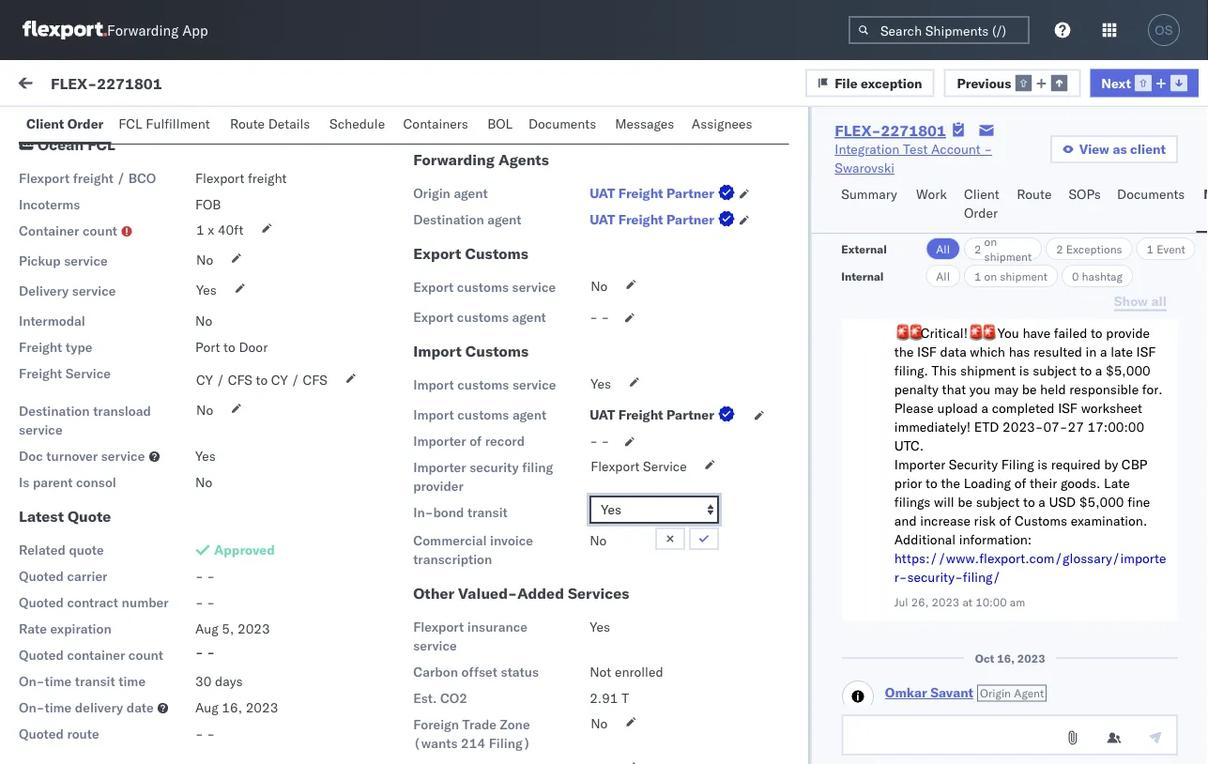 Task type: describe. For each thing, give the bounding box(es) containing it.
uat for destination agent
[[590, 211, 615, 228]]

1 2023, from the top
[[464, 237, 500, 254]]

at
[[962, 595, 972, 609]]

message list button
[[211, 111, 307, 147]]

internal for internal
[[842, 269, 884, 283]]

your inside "your shipment, k & k, devan has been delayed."
[[208, 358, 234, 374]]

1 vertical spatial documents button
[[1110, 177, 1197, 233]]

omkar down jul
[[885, 685, 927, 701]]

service for flexport insurance service
[[413, 638, 457, 654]]

0 hashtag
[[1072, 269, 1123, 283]]

foreign
[[413, 717, 459, 733]]

2.91
[[590, 690, 618, 707]]

great
[[109, 273, 140, 290]]

of inside often occurs when unloading cargo takes longer than expected. please may impact your shipment's appreciate your understanding the status of your shipment as
[[120, 452, 131, 468]]

flex- up integration
[[835, 121, 881, 140]]

are
[[79, 358, 97, 374]]

all button for 1
[[926, 265, 961, 287]]

flexport for flexport freight
[[195, 170, 244, 186]]

message list
[[218, 119, 300, 136]]

to right prior
[[926, 475, 937, 492]]

is inside importer security filing is required by cbp prior to the loading of their goods. late filings will be subject to a usd $5,000 fine and increase risk of customs examination. additional information: https://www.flexport.com/glossary/importe r-security-filing/
[[1037, 456, 1048, 473]]

a left "great"
[[99, 273, 106, 290]]

all for 2
[[937, 242, 950, 256]]

0 vertical spatial order
[[67, 116, 104, 132]]

cargo
[[68, 499, 105, 515]]

route details
[[230, 116, 310, 132]]

will inside and with this we will create
[[76, 292, 97, 308]]

the inside importer security filing is required by cbp prior to the loading of their goods. late filings will be subject to a usd $5,000 fine and increase risk of customs examination. additional information: https://www.flexport.com/glossary/importe r-security-filing/
[[941, 475, 960, 492]]

time for transit
[[45, 673, 72, 690]]

container count
[[19, 223, 117, 239]]

1 for 1 event
[[1147, 242, 1154, 256]]

2 horizontal spatial /
[[291, 372, 299, 388]]

may inside often occurs when unloading cargo takes longer than expected. please may impact your shipment's appreciate your understanding the status of your shipment as
[[56, 414, 81, 431]]

os
[[1155, 23, 1173, 37]]

1 oct 26, 2023, 2:44 pm pdt from the top
[[415, 481, 583, 498]]

containers button
[[396, 107, 480, 144]]

file
[[835, 74, 858, 91]]

work inside button
[[182, 77, 213, 93]]

transit for bond
[[468, 504, 508, 521]]

aug for aug 16, 2023
[[195, 700, 219, 716]]

their
[[1030, 475, 1057, 492]]

impact
[[84, 414, 125, 431]]

transcription
[[413, 551, 492, 568]]

customs for import customs agent
[[458, 407, 509, 423]]

3 s from the top
[[69, 450, 75, 461]]

carrier
[[67, 568, 107, 585]]

1 vertical spatial order
[[964, 205, 998, 221]]

savant down lucrative
[[134, 325, 175, 342]]

by
[[1104, 456, 1118, 473]]

your down "longer"
[[128, 414, 154, 431]]

usd
[[1049, 494, 1076, 510]]

omkar down "quote"
[[91, 579, 131, 595]]

1 s from the top
[[69, 205, 75, 217]]

and inside and with this we will create
[[172, 273, 194, 290]]

x
[[208, 222, 214, 238]]

importer for importer security filing provider
[[413, 459, 466, 476]]

expected.
[[199, 395, 257, 412]]

yes up flexport service
[[591, 376, 611, 392]]

to up in
[[1091, 325, 1103, 341]]

1 horizontal spatial flex-2271801
[[835, 121, 947, 140]]

0 horizontal spatial flex-2271801
[[51, 73, 162, 92]]

parent
[[33, 474, 73, 491]]

2 on shipment
[[975, 234, 1032, 263]]

import customs
[[413, 342, 529, 361]]

flexport for flexport insurance service
[[413, 619, 464, 635]]

k
[[301, 358, 310, 374]]

external for external
[[842, 242, 887, 256]]

carbon
[[413, 664, 458, 680]]

on for 1
[[985, 269, 997, 283]]

3 pm from the top
[[536, 481, 555, 498]]

t
[[622, 690, 629, 707]]

bol button
[[480, 107, 521, 144]]

1 pm from the top
[[536, 237, 555, 254]]

service for import customs service
[[513, 377, 556, 393]]

forwarding app link
[[23, 21, 208, 39]]

quoted for quoted route
[[19, 726, 64, 742]]

quoted for quoted carrier
[[19, 568, 64, 585]]

1 o from the top
[[62, 205, 69, 217]]

import for import customs agent
[[413, 407, 454, 423]]

a up "responsible"
[[1095, 362, 1102, 379]]

shipment inside often occurs when unloading cargo takes longer than expected. please may impact your shipment's appreciate your understanding the status of your shipment as
[[164, 452, 220, 468]]

hashtag
[[1082, 269, 1123, 283]]

0 vertical spatial is
[[85, 273, 95, 290]]

fcl fulfillment button
[[111, 107, 222, 144]]

oct down 'transcription'
[[415, 594, 436, 610]]

0 vertical spatial origin
[[413, 185, 451, 201]]

2 for exceptions
[[1057, 242, 1064, 256]]

3 o s from the top
[[62, 450, 75, 461]]

2 2023, from the top
[[464, 359, 500, 376]]

details
[[268, 116, 310, 132]]

warehouse
[[129, 236, 200, 252]]

to left when
[[256, 372, 268, 388]]

you
[[969, 381, 991, 398]]

we
[[56, 292, 73, 308]]

2 o from the top
[[62, 327, 69, 339]]

next
[[1102, 74, 1132, 91]]

1 horizontal spatial count
[[129, 647, 163, 663]]

forwarding agents
[[413, 150, 549, 169]]

2 vertical spatial message
[[58, 163, 103, 177]]

enrolled
[[615, 664, 664, 680]]

importer for importer of record
[[413, 433, 466, 449]]

quote
[[69, 542, 104, 558]]

a up etd
[[981, 400, 988, 416]]

agent up destination agent
[[454, 185, 488, 201]]

30
[[195, 673, 212, 690]]

service for flexport service
[[643, 458, 687, 475]]

etd
[[974, 419, 999, 435]]

schedule
[[330, 116, 385, 132]]

a right in
[[1100, 344, 1107, 360]]

freight for flexport freight / bco
[[73, 170, 114, 186]]

transit for time
[[75, 673, 115, 690]]

work inside button
[[917, 186, 947, 202]]

you
[[997, 325, 1019, 341]]

2 for on
[[975, 242, 982, 256]]

2 oct 26, 2023, 2:44 pm pdt from the top
[[415, 594, 583, 610]]

flex- down work button
[[942, 237, 982, 254]]

my work
[[19, 72, 102, 98]]

related for related work item/shipment
[[943, 163, 982, 177]]

savant left the agent
[[930, 685, 973, 701]]

1 horizontal spatial /
[[216, 372, 224, 388]]

🚨🚨critical!🚨🚨
[[894, 325, 994, 341]]

flexport insurance service
[[413, 619, 528, 654]]

internal (0)
[[126, 119, 200, 136]]

yes down services
[[590, 619, 610, 635]]

26, up flexport insurance service
[[440, 594, 460, 610]]

1 2:45 from the top
[[504, 237, 532, 254]]

uat freight partner for origin agent
[[590, 185, 715, 201]]

external for external (0)
[[30, 119, 79, 136]]

of down "import customs agent" in the bottom of the page
[[470, 433, 482, 449]]

message for message list
[[218, 119, 273, 136]]

agent down the export customs service
[[512, 309, 546, 325]]

account
[[932, 141, 981, 157]]

your up (air
[[135, 452, 161, 468]]

2023 for jul 26, 2023 at 10:00 am
[[932, 595, 959, 609]]

as inside button
[[1113, 141, 1127, 157]]

flex- down security
[[942, 481, 982, 498]]

2 omkar savant from the top
[[91, 447, 175, 464]]

transload
[[93, 403, 151, 419]]

uat freight partner link for origin agent
[[590, 184, 739, 203]]

filing)
[[489, 735, 531, 752]]

uat freight partner link for destination agent
[[590, 210, 739, 229]]

4 o from the top
[[62, 581, 69, 593]]

(air
[[129, 480, 157, 496]]

destination for destination transload service
[[19, 403, 90, 419]]

26, right jul
[[911, 595, 929, 609]]

service for export customs service
[[512, 279, 556, 295]]

a inside importer security filing is required by cbp prior to the loading of their goods. late filings will be subject to a usd $5,000 fine and increase risk of customs examination. additional information: https://www.flexport.com/glossary/importe r-security-filing/
[[1038, 494, 1046, 510]]

on-time delivery date
[[19, 700, 154, 716]]

freight for flexport freight
[[248, 170, 287, 186]]

previous button
[[944, 69, 1081, 97]]

of right risk
[[999, 513, 1011, 529]]

internal (0) button
[[118, 111, 211, 147]]

3 flex- 458574 from the top
[[942, 481, 1030, 498]]

is
[[19, 474, 29, 491]]

2 cy from the left
[[271, 372, 288, 388]]

0 vertical spatial this
[[56, 273, 82, 290]]

3 partner from the top
[[667, 407, 715, 423]]

1 cy from the left
[[196, 372, 213, 388]]

subject inside '🚨🚨critical!🚨🚨 you have failed to provide the isf data which has resulted in a late isf filing. this shipment is subject to a $5,000 penalty that you may be held responsible for. please upload a completed isf worksheet immediately! etd 2023-07-27 17:00:00 utc.'
[[1033, 362, 1077, 379]]

has inside "your shipment, k & k, devan has been delayed."
[[56, 377, 78, 393]]

fob
[[195, 196, 221, 213]]

not
[[590, 664, 612, 680]]

omkar savant for we
[[91, 325, 175, 342]]

added
[[517, 584, 564, 603]]

customs inside importer security filing is required by cbp prior to the loading of their goods. late filings will be subject to a usd $5,000 fine and increase risk of customs examination. additional information: https://www.flexport.com/glossary/importe r-security-filing/
[[1015, 513, 1067, 529]]

filing/
[[963, 569, 1001, 586]]

the inside often occurs when unloading cargo takes longer than expected. please may impact your shipment's appreciate your understanding the status of your shipment as
[[56, 452, 76, 468]]

1 458574 from the top
[[982, 237, 1030, 254]]

importer of record
[[413, 433, 525, 449]]

risk
[[974, 513, 996, 529]]

import customs agent
[[413, 407, 547, 423]]

when
[[275, 377, 307, 393]]

shipment down 2 on shipment
[[1000, 269, 1048, 283]]

exception: warehouse devan delay
[[60, 236, 281, 252]]

4 458574 from the top
[[982, 594, 1030, 610]]

yes left this in the left of the page
[[196, 282, 217, 298]]

cy / cfs to cy / cfs
[[196, 372, 328, 388]]

has inside '🚨🚨critical!🚨🚨 you have failed to provide the isf data which has resulted in a late isf filing. this shipment is subject to a $5,000 penalty that you may be held responsible for. please upload a completed isf worksheet immediately! etd 2023-07-27 17:00:00 utc.'
[[1009, 344, 1030, 360]]

your shipment, k & k, devan has been delayed.
[[56, 358, 377, 393]]

often occurs when unloading cargo takes longer than expected. please may impact your shipment's appreciate your understanding the status of your shipment as
[[56, 377, 369, 468]]

and with this we will create
[[56, 273, 249, 308]]

internal for internal (0)
[[126, 119, 172, 136]]

partner for origin agent
[[667, 185, 715, 201]]

time for delivery
[[45, 700, 72, 716]]

yes up recovery)
[[195, 448, 216, 464]]

2 o s from the top
[[62, 327, 75, 339]]

2023-
[[1002, 419, 1043, 435]]

assignees
[[692, 116, 753, 132]]

1 for 1 on shipment
[[975, 269, 982, 283]]

view as client
[[1080, 141, 1166, 157]]

customs for export customs
[[465, 244, 529, 263]]

jul
[[894, 595, 908, 609]]

filings
[[894, 494, 931, 510]]

on- for on-time transit time
[[19, 673, 45, 690]]

2 pdt from the top
[[559, 359, 583, 376]]

summary
[[842, 186, 898, 202]]

2023 for aug 16, 2023
[[246, 700, 278, 716]]

services
[[568, 584, 630, 603]]

as inside often occurs when unloading cargo takes longer than expected. please may impact your shipment's appreciate your understanding the status of your shipment as
[[223, 452, 237, 468]]

0 horizontal spatial documents button
[[521, 107, 608, 144]]

quoted for quoted contract number
[[19, 594, 64, 611]]

3 pdt from the top
[[559, 481, 583, 498]]

(0) for internal (0)
[[175, 119, 200, 136]]

related for related quote
[[19, 542, 66, 558]]

completed
[[992, 400, 1055, 416]]

export for export customs agent
[[413, 309, 454, 325]]

freight type
[[19, 339, 92, 355]]

2 s from the top
[[69, 327, 75, 339]]

client
[[1131, 141, 1166, 157]]

0 horizontal spatial fcl
[[88, 135, 115, 154]]

26, up bond
[[440, 481, 460, 498]]

co2
[[440, 690, 468, 707]]

1 horizontal spatial status
[[501, 664, 539, 680]]

invoice
[[490, 532, 533, 549]]

origin inside omkar savant origin agent
[[980, 686, 1011, 701]]

1 horizontal spatial client order button
[[957, 177, 1010, 233]]

service for destination transload service
[[19, 422, 63, 438]]

4 pm from the top
[[536, 594, 555, 610]]

foreign trade zone (wants 214 filing)
[[413, 717, 531, 752]]

status inside often occurs when unloading cargo takes longer than expected. please may impact your shipment's appreciate your understanding the status of your shipment as
[[79, 452, 116, 468]]

time up date
[[119, 673, 146, 690]]

0 horizontal spatial /
[[117, 170, 125, 186]]

other
[[413, 584, 455, 603]]

resize handle column header for time
[[648, 157, 670, 655]]

my
[[19, 72, 49, 98]]

integration test account - swarovski link
[[835, 140, 1051, 177]]

pickup
[[19, 253, 61, 269]]

aug for aug 5, 2023
[[195, 621, 219, 637]]

data
[[940, 344, 966, 360]]

documents for leftmost documents button
[[529, 116, 596, 132]]

import work
[[139, 77, 213, 93]]

4 o s from the top
[[62, 581, 75, 593]]

of down filing
[[1014, 475, 1026, 492]]

savant right "contract"
[[134, 579, 175, 595]]

0 horizontal spatial isf
[[917, 344, 937, 360]]

is inside '🚨🚨critical!🚨🚨 you have failed to provide the isf data which has resulted in a late isf filing. this shipment is subject to a $5,000 penalty that you may be held responsible for. please upload a completed isf worksheet immediately! etd 2023-07-27 17:00:00 utc.'
[[1019, 362, 1029, 379]]

0 horizontal spatial count
[[83, 223, 117, 239]]

import work button
[[132, 60, 221, 111]]



Task type: vqa. For each thing, say whether or not it's contained in the screenshot.
🚨🚨Critical!🚨🚨 You have failed to provide the ISF data which has resulted in a late ISF filing. This shipment is subject to a $5,000 penalty that you may be held responsible for. Please upload a completed ISF worksheet immediately! ETD 2023-07-27 17:00:00 UTC.
yes



Task type: locate. For each thing, give the bounding box(es) containing it.
to right port
[[224, 339, 235, 355]]

the
[[894, 344, 914, 360], [56, 452, 76, 468], [941, 475, 960, 492]]

0 horizontal spatial service
[[66, 365, 111, 382]]

1 horizontal spatial is
[[1019, 362, 1029, 379]]

1 vertical spatial is
[[1019, 362, 1029, 379]]

security
[[949, 456, 998, 473]]

destination inside destination transload service
[[19, 403, 90, 419]]

external inside button
[[30, 119, 79, 136]]

flexport service
[[591, 458, 687, 475]]

0 vertical spatial status
[[79, 452, 116, 468]]

2023
[[932, 595, 959, 609], [238, 621, 270, 637], [1017, 651, 1045, 665], [246, 700, 278, 716]]

external (0) button
[[23, 111, 118, 147]]

service for freight service
[[66, 365, 111, 382]]

16, for aug
[[222, 700, 242, 716]]

forwarding for forwarding app
[[107, 21, 179, 39]]

1 horizontal spatial route
[[1017, 186, 1052, 202]]

destination agent
[[413, 211, 522, 228]]

filtered
[[419, 77, 465, 93]]

aug
[[195, 621, 219, 637], [195, 700, 219, 716]]

importer inside importer security filing is required by cbp prior to the loading of their goods. late filings will be subject to a usd $5,000 fine and increase risk of customs examination. additional information: https://www.flexport.com/glossary/importe r-security-filing/
[[894, 456, 945, 473]]

1 uat freight partner link from the top
[[590, 184, 739, 203]]

2023 for aug 5, 2023
[[238, 621, 270, 637]]

related down 'account' on the right of page
[[943, 163, 982, 177]]

please inside often occurs when unloading cargo takes longer than expected. please may impact your shipment's appreciate your understanding the status of your shipment as
[[261, 395, 300, 412]]

1 vertical spatial internal
[[842, 269, 884, 283]]

subject inside importer security filing is required by cbp prior to the loading of their goods. late filings will be subject to a usd $5,000 fine and increase risk of customs examination. additional information: https://www.flexport.com/glossary/importe r-security-filing/
[[976, 494, 1020, 510]]

this down data
[[932, 362, 957, 379]]

1 vertical spatial 16,
[[222, 700, 242, 716]]

customs for export customs agent
[[457, 309, 509, 325]]

customs for import customs
[[466, 342, 529, 361]]

transit
[[468, 504, 508, 521], [75, 673, 115, 690]]

4 s from the top
[[69, 581, 75, 593]]

16, down days
[[222, 700, 242, 716]]

exception: for exception: warehouse devan delay
[[60, 236, 126, 252]]

1 horizontal spatial service
[[643, 458, 687, 475]]

and
[[172, 273, 194, 290], [894, 513, 917, 529]]

/ up expected.
[[216, 372, 224, 388]]

flexport up incoterms
[[19, 170, 70, 186]]

to down in
[[1080, 362, 1092, 379]]

3 omkar savant from the top
[[91, 579, 175, 595]]

will inside importer security filing is required by cbp prior to the loading of their goods. late filings will be subject to a usd $5,000 fine and increase risk of customs examination. additional information: https://www.flexport.com/glossary/importe r-security-filing/
[[934, 494, 954, 510]]

flex-2271801 link
[[835, 121, 947, 140]]

0 horizontal spatial 16,
[[222, 700, 242, 716]]

to down "their"
[[1023, 494, 1035, 510]]

1 export from the top
[[413, 244, 462, 263]]

0 horizontal spatial client order
[[26, 116, 104, 132]]

3 458574 from the top
[[982, 481, 1030, 498]]

client order down related work item/shipment
[[964, 186, 1000, 221]]

cy
[[196, 372, 213, 388], [271, 372, 288, 388]]

uat freight partner for destination agent
[[590, 211, 715, 228]]

we
[[56, 358, 75, 374]]

458574 up 1 on shipment
[[982, 237, 1030, 254]]

destination for destination agent
[[413, 211, 484, 228]]

1 vertical spatial work
[[985, 163, 1010, 177]]

route inside route details button
[[230, 116, 265, 132]]

forwarding for forwarding agents
[[413, 150, 495, 169]]

0 vertical spatial aug
[[195, 621, 219, 637]]

2 freight from the left
[[248, 170, 287, 186]]

1 vertical spatial on
[[985, 269, 997, 283]]

flexport. image
[[23, 21, 107, 39]]

customs up export customs agent
[[457, 279, 509, 295]]

all button up 🚨🚨critical!🚨🚨
[[926, 265, 961, 287]]

1 flex- 458574 from the top
[[942, 237, 1030, 254]]

on- for on-time delivery date
[[19, 700, 45, 716]]

import for import customs service
[[413, 377, 454, 393]]

work button
[[909, 177, 957, 233]]

export down destination agent
[[413, 244, 462, 263]]

0 vertical spatial exception:
[[60, 236, 126, 252]]

message up route details
[[228, 77, 283, 93]]

immediately!
[[894, 419, 971, 435]]

omkar savant for @
[[91, 579, 175, 595]]

transit down importer security filing provider
[[468, 504, 508, 521]]

file exception
[[835, 74, 923, 91]]

1 uat freight partner from the top
[[590, 185, 715, 201]]

flexport for flexport freight / bco
[[19, 170, 70, 186]]

2 oct 26, 2023, 2:45 pm pdt from the top
[[415, 359, 583, 376]]

$5,000 inside importer security filing is required by cbp prior to the loading of their goods. late filings will be subject to a usd $5,000 fine and increase risk of customs examination. additional information: https://www.flexport.com/glossary/importe r-security-filing/
[[1079, 494, 1124, 510]]

2 vertical spatial is
[[1037, 456, 1048, 473]]

often
[[197, 377, 228, 393]]

1 vertical spatial 2:45
[[504, 359, 532, 376]]

the up is parent consol
[[56, 452, 76, 468]]

1 vertical spatial may
[[56, 414, 81, 431]]

1 vertical spatial has
[[56, 377, 78, 393]]

2 aug from the top
[[195, 700, 219, 716]]

0 horizontal spatial client order button
[[19, 107, 111, 144]]

0 vertical spatial omkar savant
[[91, 325, 175, 342]]

2 partner from the top
[[667, 211, 715, 228]]

0 vertical spatial external
[[30, 119, 79, 136]]

3 uat from the top
[[590, 407, 615, 423]]

please inside '🚨🚨critical!🚨🚨 you have failed to provide the isf data which has resulted in a late isf filing. this shipment is subject to a $5,000 penalty that you may be held responsible for. please upload a completed isf worksheet immediately! etd 2023-07-27 17:00:00 utc.'
[[894, 400, 934, 416]]

doc
[[19, 448, 43, 464]]

the inside '🚨🚨critical!🚨🚨 you have failed to provide the isf data which has resulted in a late isf filing. this shipment is subject to a $5,000 penalty that you may be held responsible for. please upload a completed isf worksheet immediately! etd 2023-07-27 17:00:00 utc.'
[[894, 344, 914, 360]]

late
[[1111, 344, 1133, 360]]

route for route details
[[230, 116, 265, 132]]

2023 right 5,
[[238, 621, 270, 637]]

https://www.flexport.com/glossary/importe
[[894, 550, 1166, 567]]

26, down destination agent
[[440, 237, 460, 254]]

o s up we
[[62, 327, 75, 339]]

delivery
[[19, 283, 69, 299]]

1 vertical spatial 2:44
[[504, 594, 532, 610]]

0 vertical spatial documents button
[[521, 107, 608, 144]]

related down latest
[[19, 542, 66, 558]]

0 vertical spatial 16,
[[997, 651, 1015, 665]]

on down 2 on shipment
[[985, 269, 997, 283]]

uat freight partner link
[[590, 184, 739, 203], [590, 210, 739, 229]]

1 horizontal spatial 2271801
[[881, 121, 947, 140]]

1 vertical spatial route
[[1017, 186, 1052, 202]]

2 vertical spatial customs
[[1015, 513, 1067, 529]]

next button
[[1091, 69, 1199, 97]]

0 vertical spatial 1
[[196, 222, 204, 238]]

2 vertical spatial export
[[413, 309, 454, 325]]

1 vertical spatial forwarding
[[413, 150, 495, 169]]

0 horizontal spatial work
[[54, 72, 102, 98]]

1 down 2 on shipment
[[975, 269, 982, 283]]

1 horizontal spatial 1
[[975, 269, 982, 283]]

0 vertical spatial 2:45
[[504, 237, 532, 254]]

0 vertical spatial fcl
[[119, 116, 142, 132]]

than
[[169, 395, 196, 412]]

1 pdt from the top
[[559, 237, 583, 254]]

customs down usd
[[1015, 513, 1067, 529]]

1 horizontal spatial work
[[917, 186, 947, 202]]

1 horizontal spatial will
[[934, 494, 954, 510]]

filtered by:
[[419, 77, 486, 93]]

client for the right 'client order' button
[[964, 186, 1000, 202]]

2 on- from the top
[[19, 700, 45, 716]]

oct up import customs service
[[415, 359, 436, 376]]

1 2 from the left
[[975, 242, 982, 256]]

$5,000 inside '🚨🚨critical!🚨🚨 you have failed to provide the isf data which has resulted in a late isf filing. this shipment is subject to a $5,000 penalty that you may be held responsible for. please upload a completed isf worksheet immediately! etd 2023-07-27 17:00:00 utc.'
[[1106, 362, 1151, 379]]

1 oct 26, 2023, 2:45 pm pdt from the top
[[415, 237, 583, 254]]

1 exception: from the top
[[60, 236, 126, 252]]

transit down the container
[[75, 673, 115, 690]]

16, up the agent
[[997, 651, 1015, 665]]

2 horizontal spatial 1
[[1147, 242, 1154, 256]]

2 quoted from the top
[[19, 594, 64, 611]]

1 resize handle column header from the left
[[384, 157, 407, 655]]

exception: up the pickup service
[[60, 236, 126, 252]]

pickup service
[[19, 253, 108, 269]]

all button for 2
[[926, 238, 961, 260]]

0 horizontal spatial cfs
[[228, 372, 253, 388]]

customs for import customs service
[[458, 377, 509, 393]]

1 vertical spatial 2271801
[[881, 121, 947, 140]]

2 (0) from the left
[[175, 119, 200, 136]]

2 export from the top
[[413, 279, 454, 295]]

intermodal
[[19, 313, 85, 329]]

aug 5, 2023
[[195, 621, 270, 637]]

1 horizontal spatial this
[[932, 362, 957, 379]]

0 vertical spatial and
[[172, 273, 194, 290]]

None text field
[[842, 715, 1179, 756]]

0 horizontal spatial origin
[[413, 185, 451, 201]]

flexport down other
[[413, 619, 464, 635]]

lucrative
[[151, 292, 202, 308]]

1 2:44 from the top
[[504, 481, 532, 498]]

flexport right filing
[[591, 458, 640, 475]]

quoted down related quote
[[19, 568, 64, 585]]

1 vertical spatial uat
[[590, 211, 615, 228]]

2 resize handle column header from the left
[[648, 157, 670, 655]]

may inside '🚨🚨critical!🚨🚨 you have failed to provide the isf data which has resulted in a late isf filing. this shipment is subject to a $5,000 penalty that you may be held responsible for. please upload a completed isf worksheet immediately! etd 2023-07-27 17:00:00 utc.'
[[994, 381, 1018, 398]]

client for the leftmost 'client order' button
[[26, 116, 64, 132]]

2 vertical spatial partner
[[667, 407, 715, 423]]

1 horizontal spatial client order
[[964, 186, 1000, 221]]

1 omkar savant from the top
[[91, 325, 175, 342]]

0 vertical spatial route
[[230, 116, 265, 132]]

1 partner from the top
[[667, 185, 715, 201]]

origin left the agent
[[980, 686, 1011, 701]]

0 vertical spatial forwarding
[[107, 21, 179, 39]]

delay
[[246, 236, 281, 252]]

flex- 458574 down security
[[942, 481, 1030, 498]]

2:45
[[504, 237, 532, 254], [504, 359, 532, 376]]

this inside '🚨🚨critical!🚨🚨 you have failed to provide the isf data which has resulted in a late isf filing. this shipment is subject to a $5,000 penalty that you may be held responsible for. please upload a completed isf worksheet immediately! etd 2023-07-27 17:00:00 utc.'
[[932, 362, 957, 379]]

2 exception: from the top
[[60, 480, 126, 496]]

1 on- from the top
[[19, 673, 45, 690]]

not enrolled
[[590, 664, 664, 680]]

service inside destination transload service
[[19, 422, 63, 438]]

may up completed
[[994, 381, 1018, 398]]

export for export customs
[[413, 244, 462, 263]]

route left list
[[230, 116, 265, 132]]

0 horizontal spatial will
[[76, 292, 97, 308]]

documents button up agents
[[521, 107, 608, 144]]

service for doc turnover service
[[101, 448, 145, 464]]

security-
[[907, 569, 963, 586]]

2 vertical spatial uat freight partner
[[590, 407, 715, 423]]

flex- up the that
[[942, 359, 982, 376]]

import down import customs
[[413, 377, 454, 393]]

- inside exception: (air recovery) - cargo availability
[[56, 499, 65, 515]]

messages
[[615, 116, 674, 132]]

route inside route button
[[1017, 186, 1052, 202]]

import inside import work button
[[139, 77, 179, 93]]

1 all from the top
[[937, 242, 950, 256]]

goods.
[[1061, 475, 1100, 492]]

0 horizontal spatial internal
[[126, 119, 172, 136]]

shipment's
[[158, 414, 222, 431]]

3 resize handle column header from the left
[[911, 157, 934, 655]]

1 left event at the right top of page
[[1147, 242, 1154, 256]]

quoted for quoted container count
[[19, 647, 64, 663]]

route for route
[[1017, 186, 1052, 202]]

2 all from the top
[[937, 269, 950, 283]]

isf up '27'
[[1058, 400, 1078, 416]]

2.91 t
[[590, 690, 629, 707]]

seller
[[413, 91, 449, 108]]

0 vertical spatial documents
[[529, 116, 596, 132]]

oct 26, 2023, 2:45 pm pdt up import customs service
[[415, 359, 583, 376]]

s down 'appreciate'
[[69, 450, 75, 461]]

freight down ocean fcl
[[73, 170, 114, 186]]

exception
[[861, 74, 923, 91]]

list
[[276, 119, 300, 136]]

2 2 from the left
[[1057, 242, 1064, 256]]

3 o from the top
[[62, 450, 69, 461]]

increase
[[920, 513, 970, 529]]

savant up (air
[[134, 447, 175, 464]]

exception: for exception: (air recovery) - cargo availability
[[60, 480, 126, 496]]

from
[[85, 82, 114, 98]]

on inside 2 on shipment
[[985, 234, 997, 248]]

oct up omkar savant origin agent
[[975, 651, 994, 665]]

4 pdt from the top
[[559, 594, 583, 610]]

0 vertical spatial flex-2271801
[[51, 73, 162, 92]]

0 horizontal spatial destination
[[19, 403, 90, 419]]

will right we
[[76, 292, 97, 308]]

this up we
[[56, 273, 82, 290]]

import for import customs
[[413, 342, 462, 361]]

omkar up consol
[[91, 447, 131, 464]]

est. co2
[[413, 690, 468, 707]]

customs for export customs service
[[457, 279, 509, 295]]

0 vertical spatial uat freight partner
[[590, 185, 715, 201]]

2 2:44 from the top
[[504, 594, 532, 610]]

integration
[[835, 141, 900, 157]]

related quote
[[19, 542, 104, 558]]

0 horizontal spatial the
[[56, 452, 76, 468]]

0 vertical spatial on
[[985, 234, 997, 248]]

1 vertical spatial oct 26, 2023, 2:44 pm pdt
[[415, 594, 583, 610]]

0 vertical spatial 2271801
[[97, 73, 162, 92]]

1 horizontal spatial isf
[[1058, 400, 1078, 416]]

importer for importer security filing is required by cbp prior to the loading of their goods. late filings will be subject to a usd $5,000 fine and increase risk of customs examination. additional information: https://www.flexport.com/glossary/importe r-security-filing/
[[894, 456, 945, 473]]

1 horizontal spatial work
[[985, 163, 1010, 177]]

0 horizontal spatial freight
[[73, 170, 114, 186]]

shipment up 1 on shipment
[[985, 249, 1032, 263]]

on- up quoted route
[[19, 700, 45, 716]]

flex- down filing/
[[942, 594, 982, 610]]

0 horizontal spatial route
[[230, 116, 265, 132]]

2 left exceptions
[[1057, 242, 1064, 256]]

information:
[[959, 532, 1032, 548]]

create
[[100, 292, 137, 308]]

documents
[[529, 116, 596, 132], [1117, 186, 1185, 202]]

0 horizontal spatial 2
[[975, 242, 982, 256]]

exception: (air recovery) - cargo availability
[[56, 480, 226, 515]]

2 all button from the top
[[926, 265, 961, 287]]

documents button up 1 event in the top right of the page
[[1110, 177, 1197, 233]]

shipment inside 2 on shipment
[[985, 249, 1032, 263]]

partner for destination agent
[[667, 211, 715, 228]]

0 vertical spatial may
[[994, 381, 1018, 398]]

cy left the k
[[271, 372, 288, 388]]

16, for oct
[[997, 651, 1015, 665]]

2023, up insurance
[[464, 594, 500, 610]]

uat for origin agent
[[590, 185, 615, 201]]

work for related
[[985, 163, 1010, 177]]

flex-2271801 down "forwarding app" link
[[51, 73, 162, 92]]

be up completed
[[1022, 381, 1037, 398]]

flex-2271801
[[51, 73, 162, 92], [835, 121, 947, 140]]

2023 left the at at the right
[[932, 595, 959, 609]]

1 for 1 x 40ft
[[196, 222, 204, 238]]

3 uat freight partner from the top
[[590, 407, 715, 423]]

- inside integration test account - swarovski
[[985, 141, 993, 157]]

0 horizontal spatial 1
[[196, 222, 204, 238]]

the down security
[[941, 475, 960, 492]]

0 vertical spatial customs
[[465, 244, 529, 263]]

1 vertical spatial client order
[[964, 186, 1000, 221]]

oct down destination agent
[[415, 237, 436, 254]]

internal inside button
[[126, 119, 172, 136]]

ocean
[[38, 135, 84, 154]]

import down export customs agent
[[413, 342, 462, 361]]

resize handle column header for message
[[384, 157, 407, 655]]

this
[[56, 273, 82, 290], [932, 362, 957, 379]]

be inside '🚨🚨critical!🚨🚨 you have failed to provide the isf data which has resulted in a late isf filing. this shipment is subject to a $5,000 penalty that you may be held responsible for. please upload a completed isf worksheet immediately! etd 2023-07-27 17:00:00 utc.'
[[1022, 381, 1037, 398]]

1 vertical spatial status
[[501, 664, 539, 680]]

aug left 5,
[[195, 621, 219, 637]]

/ left the k
[[291, 372, 299, 388]]

Search Shipments (/) text field
[[849, 16, 1030, 44]]

view
[[1080, 141, 1110, 157]]

omkar
[[91, 325, 131, 342], [91, 447, 131, 464], [91, 579, 131, 595], [885, 685, 927, 701]]

1 quoted from the top
[[19, 568, 64, 585]]

omkar up we are notifying
[[91, 325, 131, 342]]

(0) for external (0)
[[83, 119, 107, 136]]

destination down freight service
[[19, 403, 90, 419]]

count right the container
[[129, 647, 163, 663]]

2 flex- 458574 from the top
[[942, 359, 1030, 376]]

2 pm from the top
[[536, 359, 555, 376]]

https://www.flexport.com/glossary/importe r-security-filing/ link
[[894, 550, 1166, 586]]

458574
[[982, 237, 1030, 254], [982, 359, 1030, 376], [982, 481, 1030, 498], [982, 594, 1030, 610]]

0 vertical spatial client order button
[[19, 107, 111, 144]]

0 vertical spatial transit
[[468, 504, 508, 521]]

0 horizontal spatial related
[[19, 542, 66, 558]]

quoted route
[[19, 726, 99, 742]]

2:44 up insurance
[[504, 594, 532, 610]]

import up fcl fulfillment on the left of the page
[[139, 77, 179, 93]]

2 vertical spatial the
[[941, 475, 960, 492]]

4 flex- 458574 from the top
[[942, 594, 1030, 610]]

0 vertical spatial work
[[54, 72, 102, 98]]

order up ocean fcl
[[67, 116, 104, 132]]

late
[[1104, 475, 1130, 492]]

2 horizontal spatial isf
[[1136, 344, 1156, 360]]

26, up import customs service
[[440, 359, 460, 376]]

your
[[208, 358, 234, 374], [128, 414, 154, 431], [123, 433, 149, 449], [135, 452, 161, 468]]

4 resize handle column header from the left
[[1175, 157, 1197, 655]]

resize handle column header
[[384, 157, 407, 655], [648, 157, 670, 655], [911, 157, 934, 655], [1175, 157, 1197, 655]]

1 freight from the left
[[73, 170, 114, 186]]

on-
[[19, 673, 45, 690], [19, 700, 45, 716]]

0 horizontal spatial external
[[30, 119, 79, 136]]

all for 1
[[937, 269, 950, 283]]

0 vertical spatial oct 26, 2023, 2:44 pm pdt
[[415, 481, 583, 498]]

0 horizontal spatial transit
[[75, 673, 115, 690]]

flexport freight
[[195, 170, 287, 186]]

1 cfs from the left
[[228, 372, 253, 388]]

1 (0) from the left
[[83, 119, 107, 136]]

importer inside importer security filing provider
[[413, 459, 466, 476]]

0 vertical spatial message
[[228, 77, 283, 93]]

0 vertical spatial $5,000
[[1106, 362, 1151, 379]]

1 vertical spatial service
[[643, 458, 687, 475]]

1 vertical spatial destination
[[19, 403, 90, 419]]

agent up record
[[513, 407, 547, 423]]

forwarding up origin agent
[[413, 150, 495, 169]]

service inside flexport insurance service
[[413, 638, 457, 654]]

2 uat freight partner link from the top
[[590, 210, 739, 229]]

latest quote
[[19, 507, 111, 526]]

4 quoted from the top
[[19, 726, 64, 742]]

2 inside 2 on shipment
[[975, 242, 982, 256]]

count
[[83, 223, 117, 239], [129, 647, 163, 663]]

🚨🚨critical!🚨🚨 you have failed to provide the isf data which has resulted in a late isf filing. this shipment is subject to a $5,000 penalty that you may be held responsible for. please upload a completed isf worksheet immediately! etd 2023-07-27 17:00:00 utc.
[[894, 325, 1163, 454]]

0 vertical spatial service
[[66, 365, 111, 382]]

quoted up @
[[19, 594, 64, 611]]

4 2023, from the top
[[464, 594, 500, 610]]

takes
[[92, 395, 125, 412]]

message for message button
[[228, 77, 283, 93]]

1 uat from the top
[[590, 185, 615, 201]]

214
[[461, 735, 486, 752]]

fcl
[[119, 116, 142, 132], [88, 135, 115, 154]]

s up we
[[69, 327, 75, 339]]

2:44 down filing
[[504, 481, 532, 498]]

1 all button from the top
[[926, 238, 961, 260]]

quoted carrier
[[19, 568, 107, 585]]

0 vertical spatial partner
[[667, 185, 715, 201]]

agent up export customs
[[488, 211, 522, 228]]

flex-2271801 up integration
[[835, 121, 947, 140]]

flexport for flexport service
[[591, 458, 640, 475]]

documents for the bottom documents button
[[1117, 186, 1185, 202]]

documents down "client" on the top right
[[1117, 186, 1185, 202]]

o up the container count
[[62, 205, 69, 217]]

flex- right my
[[51, 73, 97, 92]]

3 export from the top
[[413, 309, 454, 325]]

pm left services
[[536, 594, 555, 610]]

1 aug from the top
[[195, 621, 219, 637]]

1 horizontal spatial 2
[[1057, 242, 1064, 256]]

your down transload
[[123, 433, 149, 449]]

oct up in-
[[415, 481, 436, 498]]

as right view
[[1113, 141, 1127, 157]]

omkar savant origin agent
[[885, 685, 1044, 701]]

2 cfs from the left
[[303, 372, 328, 388]]

3 2023, from the top
[[464, 481, 500, 498]]

0 horizontal spatial 2271801
[[97, 73, 162, 92]]

o up we
[[62, 327, 69, 339]]

pm up the export customs service
[[536, 237, 555, 254]]

5,
[[222, 621, 234, 637]]

$5,000 down late
[[1106, 362, 1151, 379]]

time up quoted route
[[45, 700, 72, 716]]

days
[[215, 673, 243, 690]]

0 horizontal spatial be
[[958, 494, 972, 510]]

ocean fcl
[[38, 135, 115, 154]]

all down work button
[[937, 242, 950, 256]]

import for import work
[[139, 77, 179, 93]]

26,
[[440, 237, 460, 254], [440, 359, 460, 376], [440, 481, 460, 498], [440, 594, 460, 610], [911, 595, 929, 609]]

0 horizontal spatial this
[[56, 273, 82, 290]]

2 vertical spatial 1
[[975, 269, 982, 283]]

cy down port
[[196, 372, 213, 388]]

on- down "rate"
[[19, 673, 45, 690]]

2:45 up the export customs service
[[504, 237, 532, 254]]

zone
[[500, 717, 530, 733]]

2 458574 from the top
[[982, 359, 1030, 376]]

2023 for oct 16, 2023
[[1017, 651, 1045, 665]]

of
[[470, 433, 482, 449], [120, 452, 131, 468], [1014, 475, 1026, 492], [999, 513, 1011, 529]]

external (0)
[[30, 119, 107, 136]]

1 horizontal spatial (0)
[[175, 119, 200, 136]]

1 vertical spatial 1
[[1147, 242, 1154, 256]]

shipment inside '🚨🚨critical!🚨🚨 you have failed to provide the isf data which has resulted in a late isf filing. this shipment is subject to a $5,000 penalty that you may be held responsible for. please upload a completed isf worksheet immediately! etd 2023-07-27 17:00:00 utc.'
[[960, 362, 1016, 379]]

upload
[[937, 400, 978, 416]]

0 horizontal spatial may
[[56, 414, 81, 431]]

export for export customs service
[[413, 279, 454, 295]]

work for my
[[54, 72, 102, 98]]

all up 🚨🚨critical!🚨🚨
[[937, 269, 950, 283]]

flexport freight / bco
[[19, 170, 156, 186]]

delivery service
[[19, 283, 116, 299]]

be inside importer security filing is required by cbp prior to the loading of their goods. late filings will be subject to a usd $5,000 fine and increase risk of customs examination. additional information: https://www.flexport.com/glossary/importe r-security-filing/
[[958, 494, 972, 510]]

0 vertical spatial subject
[[1033, 362, 1077, 379]]

type
[[66, 339, 92, 355]]

shipment down which on the right top of page
[[960, 362, 1016, 379]]

3 quoted from the top
[[19, 647, 64, 663]]

@
[[56, 611, 67, 628]]

shipment,
[[238, 358, 297, 374]]

resize handle column header for related work item/shipment
[[1175, 157, 1197, 655]]

quoted contract number
[[19, 594, 169, 611]]

0 horizontal spatial please
[[261, 395, 300, 412]]

flexport inside flexport insurance service
[[413, 619, 464, 635]]

1 on from the top
[[985, 234, 997, 248]]

container
[[19, 223, 79, 239]]

service
[[64, 253, 108, 269], [512, 279, 556, 295], [72, 283, 116, 299], [513, 377, 556, 393], [19, 422, 63, 438], [101, 448, 145, 464], [413, 638, 457, 654]]

on for 2
[[985, 234, 997, 248]]

2 uat from the top
[[590, 211, 615, 228]]

commercial invoice transcription
[[413, 532, 533, 568]]

1 o s from the top
[[62, 205, 75, 217]]

&
[[313, 358, 321, 374]]

2 2:45 from the top
[[504, 359, 532, 376]]

1 vertical spatial count
[[129, 647, 163, 663]]

2 uat freight partner from the top
[[590, 211, 715, 228]]

appreciate
[[56, 433, 119, 449]]

1 vertical spatial all
[[937, 269, 950, 283]]

2 on from the top
[[985, 269, 997, 283]]

and inside importer security filing is required by cbp prior to the loading of their goods. late filings will be subject to a usd $5,000 fine and increase risk of customs examination. additional information: https://www.flexport.com/glossary/importe r-security-filing/
[[894, 513, 917, 529]]

exception: inside exception: (air recovery) - cargo availability
[[60, 480, 126, 496]]

fcl inside button
[[119, 116, 142, 132]]



